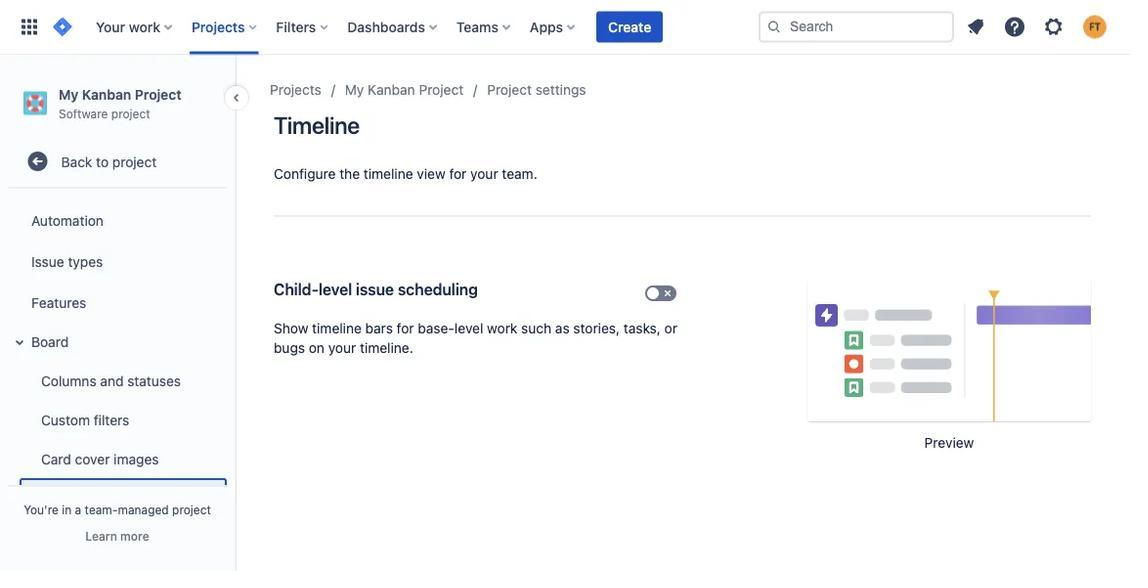 Task type: describe. For each thing, give the bounding box(es) containing it.
project for my kanban project software project
[[135, 86, 181, 102]]

features link
[[8, 283, 227, 322]]

project settings link
[[487, 78, 586, 102]]

for inside show timeline bars for base-level work such as stories, tasks, or bugs on your timeline.
[[397, 320, 414, 336]]

scheduling
[[398, 280, 478, 299]]

issue
[[356, 280, 394, 299]]

columns and statuses link
[[20, 361, 227, 400]]

automation
[[31, 212, 104, 228]]

base-
[[418, 320, 455, 336]]

1 vertical spatial project
[[112, 153, 157, 169]]

level inside show timeline bars for base-level work such as stories, tasks, or bugs on your timeline.
[[455, 320, 483, 336]]

a
[[75, 503, 81, 516]]

my kanban project software project
[[59, 86, 181, 120]]

images
[[114, 451, 159, 467]]

project settings
[[487, 82, 586, 98]]

timeline.
[[360, 340, 413, 356]]

such
[[521, 320, 552, 336]]

create button
[[597, 11, 663, 43]]

kanban for my kanban project
[[368, 82, 415, 98]]

1 horizontal spatial timeline
[[364, 166, 413, 182]]

timeline inside show timeline bars for base-level work such as stories, tasks, or bugs on your timeline.
[[312, 320, 362, 336]]

your work
[[96, 19, 160, 35]]

back
[[61, 153, 92, 169]]

notifications image
[[964, 15, 988, 39]]

notifications link
[[8, 162, 227, 201]]

board
[[31, 333, 69, 349]]

teams button
[[451, 11, 518, 43]]

stories,
[[573, 320, 620, 336]]

expand image
[[8, 331, 31, 354]]

projects for projects link
[[270, 82, 321, 98]]

the
[[340, 166, 360, 182]]

my kanban project link
[[345, 78, 464, 102]]

help image
[[1003, 15, 1027, 39]]

your work button
[[90, 11, 180, 43]]

software
[[59, 106, 108, 120]]

projects button
[[186, 11, 264, 43]]

projects for projects 'popup button'
[[192, 19, 245, 35]]

timeline
[[274, 111, 360, 139]]

back to project
[[61, 153, 157, 169]]

custom filters
[[41, 411, 129, 428]]

dashboards button
[[342, 11, 445, 43]]

issue types
[[31, 253, 103, 269]]

work inside dropdown button
[[129, 19, 160, 35]]

banner containing your work
[[0, 0, 1130, 55]]

my for my kanban project
[[345, 82, 364, 98]]

columns
[[41, 372, 96, 388]]

as
[[555, 320, 570, 336]]

features
[[31, 294, 86, 310]]

show timeline bars for base-level work such as stories, tasks, or bugs on your timeline.
[[274, 320, 678, 356]]

configure the timeline view for your team.
[[274, 166, 537, 182]]

settings image
[[1042, 15, 1066, 39]]

bars
[[365, 320, 393, 336]]

my kanban project
[[345, 82, 464, 98]]

child-
[[274, 280, 319, 299]]

timeline preview with child issue planning disabled image
[[808, 280, 1091, 421]]

issue types link
[[8, 240, 227, 283]]

2 vertical spatial project
[[172, 503, 211, 516]]

custom
[[41, 411, 90, 428]]



Task type: vqa. For each thing, say whether or not it's contained in the screenshot.
leftmost "your"
yes



Task type: locate. For each thing, give the bounding box(es) containing it.
to
[[96, 153, 109, 169]]

tasks,
[[624, 320, 661, 336]]

1 vertical spatial level
[[455, 320, 483, 336]]

project
[[419, 82, 464, 98], [487, 82, 532, 98], [135, 86, 181, 102]]

your left the team.
[[470, 166, 498, 182]]

timeline up 'on'
[[312, 320, 362, 336]]

project for my kanban project
[[419, 82, 464, 98]]

0 vertical spatial work
[[129, 19, 160, 35]]

0 vertical spatial projects
[[192, 19, 245, 35]]

projects
[[192, 19, 245, 35], [270, 82, 321, 98]]

kanban for my kanban project software project
[[82, 86, 131, 102]]

0 horizontal spatial level
[[319, 280, 352, 299]]

1 horizontal spatial kanban
[[368, 82, 415, 98]]

you're
[[24, 503, 59, 516]]

back to project link
[[8, 142, 227, 181]]

work inside show timeline bars for base-level work such as stories, tasks, or bugs on your timeline.
[[487, 320, 518, 336]]

settings
[[536, 82, 586, 98]]

kanban inside my kanban project software project
[[82, 86, 131, 102]]

0 vertical spatial level
[[319, 280, 352, 299]]

project inside my kanban project software project
[[111, 106, 150, 120]]

0 horizontal spatial kanban
[[82, 86, 131, 102]]

apps
[[530, 19, 563, 35]]

types
[[68, 253, 103, 269]]

project right managed
[[172, 503, 211, 516]]

projects link
[[270, 78, 321, 102]]

0 vertical spatial your
[[470, 166, 498, 182]]

work
[[129, 19, 160, 35], [487, 320, 518, 336]]

projects up timeline
[[270, 82, 321, 98]]

my up 'software'
[[59, 86, 78, 102]]

0 horizontal spatial projects
[[192, 19, 245, 35]]

0 vertical spatial project
[[111, 106, 150, 120]]

1 horizontal spatial my
[[345, 82, 364, 98]]

1 vertical spatial projects
[[270, 82, 321, 98]]

project right to
[[112, 153, 157, 169]]

issue
[[31, 253, 64, 269]]

create
[[608, 19, 651, 35]]

1 vertical spatial for
[[397, 320, 414, 336]]

you're in a team-managed project
[[24, 503, 211, 516]]

project
[[111, 106, 150, 120], [112, 153, 157, 169], [172, 503, 211, 516]]

your
[[96, 19, 125, 35]]

for right the view
[[449, 166, 467, 182]]

1 horizontal spatial level
[[455, 320, 483, 336]]

your inside show timeline bars for base-level work such as stories, tasks, or bugs on your timeline.
[[328, 340, 356, 356]]

show
[[274, 320, 308, 336]]

level
[[319, 280, 352, 299], [455, 320, 483, 336]]

project down teams
[[419, 82, 464, 98]]

level down scheduling
[[455, 320, 483, 336]]

your right 'on'
[[328, 340, 356, 356]]

jira software image
[[51, 15, 74, 39], [51, 15, 74, 39]]

1 horizontal spatial projects
[[270, 82, 321, 98]]

my up timeline
[[345, 82, 364, 98]]

search image
[[767, 19, 782, 35]]

learn
[[85, 529, 117, 543]]

2 horizontal spatial project
[[487, 82, 532, 98]]

card cover images
[[41, 451, 159, 467]]

1 vertical spatial timeline
[[312, 320, 362, 336]]

timeline right the
[[364, 166, 413, 182]]

your
[[470, 166, 498, 182], [328, 340, 356, 356]]

kanban down dashboards dropdown button
[[368, 82, 415, 98]]

view
[[417, 166, 446, 182]]

my inside my kanban project software project
[[59, 86, 78, 102]]

managed
[[118, 503, 169, 516]]

or
[[665, 320, 678, 336]]

group
[[4, 77, 227, 571]]

for right bars
[[397, 320, 414, 336]]

project down 'your work' dropdown button
[[135, 86, 181, 102]]

project inside my kanban project software project
[[135, 86, 181, 102]]

card cover images link
[[20, 439, 227, 478]]

kanban
[[368, 82, 415, 98], [82, 86, 131, 102]]

0 horizontal spatial your
[[328, 340, 356, 356]]

on
[[309, 340, 325, 356]]

preview
[[925, 435, 974, 451]]

statuses
[[127, 372, 181, 388]]

0 horizontal spatial for
[[397, 320, 414, 336]]

Search field
[[759, 11, 954, 43]]

and
[[100, 372, 124, 388]]

custom filters link
[[20, 400, 227, 439]]

learn more
[[85, 529, 149, 543]]

1 horizontal spatial work
[[487, 320, 518, 336]]

banner
[[0, 0, 1130, 55]]

automation link
[[8, 201, 227, 240]]

team.
[[502, 166, 537, 182]]

in
[[62, 503, 72, 516]]

child-level issue scheduling
[[274, 280, 478, 299]]

0 horizontal spatial work
[[129, 19, 160, 35]]

board button
[[8, 322, 227, 361]]

my for my kanban project software project
[[59, 86, 78, 102]]

for
[[449, 166, 467, 182], [397, 320, 414, 336]]

team-
[[85, 503, 118, 516]]

timeline
[[364, 166, 413, 182], [312, 320, 362, 336]]

filters
[[276, 19, 316, 35]]

notifications
[[31, 173, 111, 189]]

projects left filters
[[192, 19, 245, 35]]

apps button
[[524, 11, 583, 43]]

teams
[[457, 19, 499, 35]]

1 horizontal spatial for
[[449, 166, 467, 182]]

1 horizontal spatial project
[[419, 82, 464, 98]]

project left settings
[[487, 82, 532, 98]]

work left the such
[[487, 320, 518, 336]]

bugs
[[274, 340, 305, 356]]

learn more button
[[85, 528, 149, 544]]

0 vertical spatial for
[[449, 166, 467, 182]]

1 horizontal spatial your
[[470, 166, 498, 182]]

work right your on the top left of page
[[129, 19, 160, 35]]

columns and statuses
[[41, 372, 181, 388]]

0 horizontal spatial my
[[59, 86, 78, 102]]

level left 'issue'
[[319, 280, 352, 299]]

projects inside 'popup button'
[[192, 19, 245, 35]]

appswitcher icon image
[[18, 15, 41, 39]]

0 horizontal spatial timeline
[[312, 320, 362, 336]]

0 vertical spatial timeline
[[364, 166, 413, 182]]

card
[[41, 451, 71, 467]]

1 vertical spatial work
[[487, 320, 518, 336]]

kanban up 'software'
[[82, 86, 131, 102]]

more
[[120, 529, 149, 543]]

primary element
[[12, 0, 759, 54]]

group containing notifications
[[4, 77, 227, 571]]

0 horizontal spatial project
[[135, 86, 181, 102]]

filters button
[[270, 11, 336, 43]]

filters
[[94, 411, 129, 428]]

your profile and settings image
[[1083, 15, 1107, 39]]

my
[[345, 82, 364, 98], [59, 86, 78, 102]]

configure
[[274, 166, 336, 182]]

cover
[[75, 451, 110, 467]]

dashboards
[[347, 19, 425, 35]]

project right 'software'
[[111, 106, 150, 120]]

1 vertical spatial your
[[328, 340, 356, 356]]



